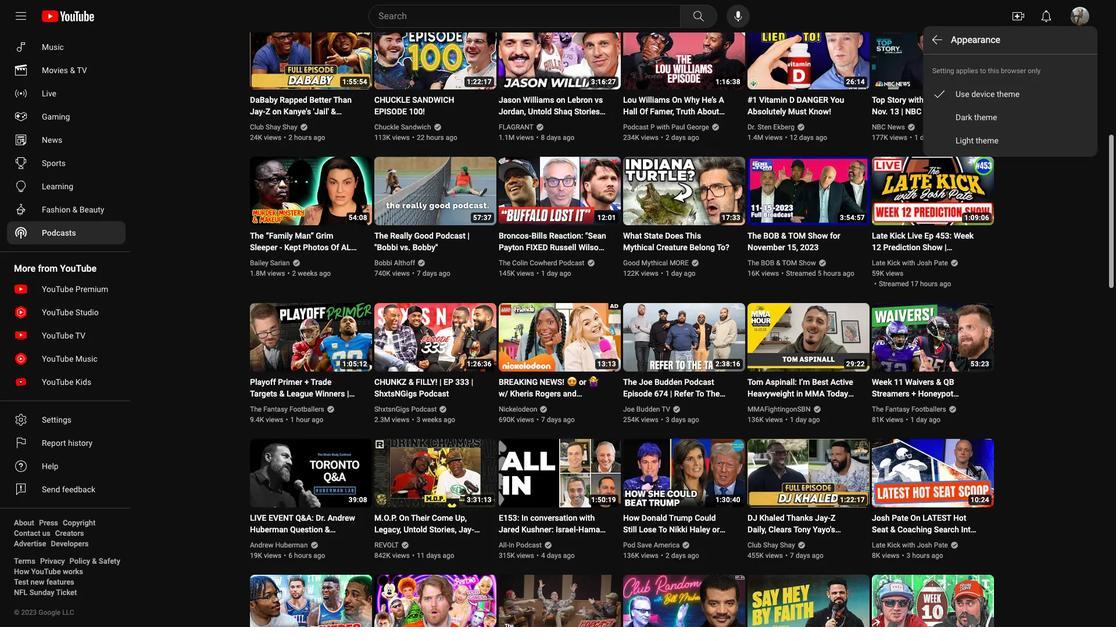 Task type: vqa. For each thing, say whether or not it's contained in the screenshot.


Task type: locate. For each thing, give the bounding box(es) containing it.
live up prediction
[[908, 231, 923, 241]]

0 vertical spatial about
[[697, 107, 719, 116]]

untold inside "m.o.p. on their come up, legacy, untold stories, jay-z, dj premier, g-unit & more | drink champs"
[[404, 526, 427, 535]]

on up truth
[[672, 95, 682, 105]]

kick inside late kick live ep 453: week 12 prediction show | coaching searches | new jp poll | heisman thoughts
[[890, 231, 906, 241]]

on inside dababy rapped better than jay-z on kanye's 'jail' & picked lamelo ball over victor wembanyama
[[272, 107, 282, 116]]

club up 455k
[[748, 542, 762, 550]]

24k
[[250, 134, 262, 142]]

1 vertical spatial joe
[[623, 406, 635, 414]]

views for week 11 waivers & qb streamers + honeypot players | fantasy football 2023 - ep. 1503
[[886, 416, 904, 424]]

views down 'have'
[[517, 270, 534, 278]]

2 vertical spatial in
[[279, 537, 286, 547]]

the fantasy footballers up 81k views
[[872, 406, 946, 414]]

3:54:57 link
[[748, 157, 870, 227]]

3 down shxtsngigs podcast link
[[417, 416, 420, 424]]

days for hamas
[[547, 552, 562, 561]]

0 vertical spatial 1:22:17
[[467, 78, 492, 86]]

tom left llamas
[[926, 95, 942, 105]]

| inside top story with tom llamas - nov. 13 | nbc news now
[[901, 107, 904, 116]]

2 the fantasy footballers from the left
[[872, 406, 946, 414]]

None search field
[[348, 5, 720, 28]]

a
[[719, 95, 724, 105]]

days for rogers
[[547, 416, 562, 424]]

kick up prediction
[[890, 231, 906, 241]]

day for nov.
[[920, 134, 931, 142]]

3 right cut)
[[907, 552, 911, 561]]

how up still
[[623, 514, 640, 523]]

views down shxtsngigs podcast
[[392, 416, 410, 424]]

1 the fantasy footballers from the left
[[250, 406, 324, 414]]

the joe budden podcast episode 674 | refer to the tag
[[623, 378, 720, 411]]

54 minutes, 8 seconds element
[[349, 214, 367, 222]]

on inside lou williams on why he's a hall of famer, truth about the bubble & allen iverson's influence | ep 29
[[672, 95, 682, 105]]

coaching inside late kick live ep 453: week 12 prediction show | coaching searches | new jp poll | heisman thoughts
[[872, 255, 907, 264]]

days for shaq
[[547, 134, 561, 142]]

views for tom aspinall: i'm best active heavyweight in mma today | the mma hour
[[766, 416, 783, 424]]

1 horizontal spatial 12
[[872, 243, 881, 252]]

to
[[980, 67, 986, 75]]

mma down 'heavyweight'
[[764, 401, 783, 411]]

dark
[[956, 113, 973, 122]]

test
[[14, 579, 29, 587]]

0 horizontal spatial williams
[[523, 95, 554, 105]]

2 footballers from the left
[[912, 406, 946, 414]]

on down dababy
[[272, 107, 282, 116]]

(late
[[949, 537, 968, 547]]

0 vertical spatial 7 days ago
[[417, 270, 451, 278]]

8
[[541, 134, 545, 142]]

views for broncos-bills reaction: "sean payton fixed russell wilson," bills have "peaked" | colin cowherd nfl
[[517, 270, 534, 278]]

1 football from the left
[[281, 401, 310, 411]]

1 right 177k views
[[915, 134, 919, 142]]

2 2 days ago from the top
[[666, 552, 699, 561]]

weeks
[[298, 270, 318, 278], [422, 416, 442, 424]]

& inside playoff primer + trade targets & league winners | fantasy football 2023 - ep. 1504
[[279, 390, 285, 399]]

us
[[42, 530, 50, 538]]

ago for the really good podcast | "bobbi vs. bobby"
[[439, 270, 451, 278]]

in left the
[[499, 119, 506, 128]]

views down chuckle sandwich
[[392, 134, 410, 142]]

the inside the "family man" grim sleeper - kept photos of all his victims? | mystery & makeup | bailey sarian
[[250, 231, 264, 241]]

josh up the seat
[[872, 514, 890, 523]]

event
[[269, 514, 293, 523]]

hours for dababy rapped better than jay-z on kanye's 'jail' & picked lamelo ball over victor wembanyama
[[294, 134, 312, 142]]

truth
[[676, 107, 695, 116]]

club
[[250, 123, 264, 131], [748, 542, 762, 550]]

1 day ago for nov.
[[915, 134, 945, 142]]

ago for jason williams on lebron vs jordan, untold shaq stories in the nba, & dwight howard gay rumors
[[563, 134, 575, 142]]

29:22 link
[[748, 304, 870, 373]]

690k views
[[499, 416, 534, 424]]

heisman
[[892, 266, 925, 276]]

daily,
[[748, 526, 767, 535]]

in for jason williams on lebron vs jordan, untold shaq stories in the nba, & dwight howard gay rumors
[[499, 119, 506, 128]]

0 vertical spatial late kick with josh pate
[[872, 259, 948, 267]]

1 vertical spatial news
[[888, 123, 905, 131]]

story right top
[[888, 95, 907, 105]]

day down "peaked"
[[547, 270, 558, 278]]

football down 'honeypot' at right
[[936, 401, 965, 411]]

0 horizontal spatial andrew
[[250, 542, 274, 550]]

& inside terms privacy policy & safety how youtube works test new features nfl sunday ticket
[[92, 558, 97, 566]]

views for top story with tom llamas - nov. 13 | nbc news now
[[890, 134, 908, 142]]

1:22:17 for chuckle sandwich episode 100!
[[467, 78, 492, 86]]

views down andrew huberman
[[264, 552, 282, 561]]

news inside top story with tom llamas - nov. 13 | nbc news now
[[924, 107, 944, 116]]

josh up 3 hours ago
[[917, 542, 932, 550]]

1 late from the top
[[872, 231, 888, 241]]

llc
[[62, 609, 74, 618]]

0 horizontal spatial the fantasy footballers link
[[250, 405, 325, 415]]

1 vertical spatial mythical
[[642, 259, 668, 267]]

footballers up 1 hour ago
[[290, 406, 324, 414]]

dj inside "m.o.p. on their come up, legacy, untold stories, jay-z, dj premier, g-unit & more | drink champs"
[[374, 537, 384, 547]]

1 day ago for +
[[911, 416, 941, 424]]

1 williams from the left
[[523, 95, 554, 105]]

kick right 'poll' on the top right of the page
[[887, 259, 901, 267]]

1 vertical spatial show
[[923, 243, 943, 252]]

0 vertical spatial or
[[579, 378, 587, 387]]

tom for the bob & tom show
[[782, 259, 797, 267]]

1 vertical spatial ep
[[560, 413, 569, 422]]

views for dababy rapped better than jay-z on kanye's 'jail' & picked lamelo ball over victor wembanyama
[[264, 134, 282, 142]]

influence
[[623, 130, 657, 140]]

1 hour, 9 minutes, 6 seconds element
[[965, 214, 990, 222]]

0 vertical spatial andrew
[[328, 514, 355, 523]]

day for +
[[916, 416, 927, 424]]

fantasy inside playoff primer + trade targets & league winners | fantasy football 2023 - ep. 1504
[[250, 401, 279, 411]]

122k views
[[623, 270, 659, 278]]

andrew down 39:08 at the bottom of page
[[328, 514, 355, 523]]

1 horizontal spatial on
[[672, 95, 682, 105]]

ago for the "family man" grim sleeper - kept photos of all his victims? | mystery & makeup | bailey sarian
[[319, 270, 331, 278]]

1 horizontal spatial tom
[[926, 95, 942, 105]]

ago down the really good podcast | "bobbi vs. bobby" link
[[439, 270, 451, 278]]

nbc up the nbc news link
[[906, 107, 922, 116]]

late up 8k
[[872, 542, 886, 550]]

in inside live event q&a: dr. andrew huberman question & answer in toronto, on
[[279, 537, 286, 547]]

2 horizontal spatial in
[[797, 390, 803, 399]]

26 minutes, 14 seconds element
[[846, 78, 865, 86]]

good inside the really good podcast | "bobbi vs. bobby"
[[414, 231, 434, 241]]

the fantasy footballers for football
[[250, 406, 324, 414]]

kushner:
[[522, 526, 554, 535]]

136k views for mma
[[748, 416, 783, 424]]

2 horizontal spatial on
[[911, 514, 921, 523]]

7 down hosbach
[[541, 416, 545, 424]]

3 for refer
[[666, 416, 670, 424]]

2 williams from the left
[[639, 95, 670, 105]]

1 horizontal spatial weeks
[[422, 416, 442, 424]]

12 up 'poll' on the top right of the page
[[872, 243, 881, 252]]

views for dj khaled thanks jay-z daily, clears tony yayo's story and misses drake's dm before he blew up
[[766, 552, 783, 561]]

dj
[[748, 514, 758, 523], [374, 537, 384, 547]]

lebron
[[568, 95, 593, 105]]

0 horizontal spatial of
[[331, 243, 339, 252]]

1 horizontal spatial 136k
[[748, 416, 764, 424]]

1 horizontal spatial 1 hour, 22 minutes, 17 seconds element
[[840, 497, 865, 505]]

days for of
[[671, 134, 686, 142]]

show left for
[[808, 231, 828, 241]]

11 up streamers
[[894, 378, 903, 387]]

history
[[68, 439, 93, 448]]

1 vertical spatial club shay shay
[[748, 542, 795, 550]]

ago down the dwight
[[563, 134, 575, 142]]

views down the pod save america
[[641, 552, 659, 561]]

from
[[38, 263, 58, 274]]

kick for late kick live ep 453: week 12 prediction show | coaching searches | new jp poll | heisman thoughts link
[[887, 259, 901, 267]]

help
[[42, 462, 59, 472]]

1 right 81k views
[[911, 416, 915, 424]]

in inside jason williams on lebron vs jordan, untold shaq stories in the nba, & dwight howard gay rumors
[[499, 119, 506, 128]]

budden inside 'link'
[[637, 406, 660, 414]]

in inside the how donald trump could still lose to nikki haley or ron desantis in the republican primary
[[674, 537, 681, 547]]

the
[[508, 119, 519, 128]]

1 horizontal spatial ep
[[663, 130, 673, 140]]

1 for in
[[790, 416, 794, 424]]

views for what state does this mythical creature belong to?
[[641, 270, 659, 278]]

5
[[818, 270, 822, 278]]

0 horizontal spatial 11
[[417, 552, 425, 561]]

0 horizontal spatial ep.
[[337, 401, 349, 411]]

Search text field
[[379, 9, 678, 24]]

& inside "m.o.p. on their come up, legacy, untold stories, jay-z, dj premier, g-unit & more | drink champs"
[[443, 537, 448, 547]]

0 horizontal spatial streamed
[[786, 270, 816, 278]]

12:01 link
[[499, 157, 621, 227]]

0 vertical spatial good
[[414, 231, 434, 241]]

jay- up yayo's
[[815, 514, 831, 523]]

huberman inside live event q&a: dr. andrew huberman question & answer in toronto, on
[[250, 526, 288, 535]]

josh inside josh pate on latest hot seat & coaching search intel - wednesday update (late kick cut)
[[872, 514, 890, 523]]

nfl inside terms privacy policy & safety how youtube works test new features nfl sunday ticket
[[14, 589, 28, 598]]

on
[[556, 95, 566, 105], [272, 107, 282, 116]]

0 horizontal spatial 1 hour, 22 minutes, 17 seconds element
[[467, 78, 492, 86]]

ago for top story with tom llamas - nov. 13 | nbc news now
[[933, 134, 945, 142]]

0 horizontal spatial how
[[14, 568, 29, 577]]

0 vertical spatial nfl
[[533, 266, 548, 276]]

to
[[696, 390, 704, 399], [659, 526, 667, 535]]

690k
[[499, 416, 515, 424]]

0 vertical spatial ep.
[[337, 401, 349, 411]]

with for josh pate on latest hot seat & coaching search intel - wednesday update (late kick cut)
[[902, 542, 915, 550]]

nfl inside broncos-bills reaction: "sean payton fixed russell wilson," bills have "peaked" | colin cowherd nfl
[[533, 266, 548, 276]]

10 minutes, 24 seconds element
[[971, 497, 990, 505]]

- right "use"
[[972, 95, 975, 105]]

the really good podcast | "bobbi vs. bobby"
[[374, 231, 470, 252]]

mmafightingonsbn
[[748, 406, 811, 414]]

2 for in
[[666, 552, 670, 561]]

streamed inside 59k views streamed 17 hours ago
[[879, 280, 909, 288]]

llamas
[[944, 95, 970, 105]]

story
[[888, 95, 907, 105], [748, 537, 767, 547]]

0 vertical spatial on
[[556, 95, 566, 105]]

policy & safety link
[[70, 557, 120, 568]]

3:16:27 link
[[499, 21, 621, 91]]

club shay shay link up 455k views
[[748, 541, 796, 551]]

333
[[455, 378, 469, 387]]

1 horizontal spatial z
[[831, 514, 836, 523]]

1 horizontal spatial williams
[[639, 95, 670, 105]]

jay- down up,
[[459, 526, 474, 535]]

williams inside lou williams on why he's a hall of famer, truth about the bubble & allen iverson's influence | ep 29
[[639, 95, 670, 105]]

on for -
[[911, 514, 921, 523]]

tom down the 15,
[[782, 259, 797, 267]]

how inside terms privacy policy & safety how youtube works test new features nfl sunday ticket
[[14, 568, 29, 577]]

0 horizontal spatial 136k
[[623, 552, 639, 561]]

ago down more
[[684, 270, 696, 278]]

days down misses
[[796, 552, 810, 561]]

42:52
[[971, 78, 990, 86]]

ago down update
[[932, 552, 944, 561]]

breaking
[[499, 378, 538, 387]]

1 vertical spatial late
[[872, 259, 886, 267]]

1 vertical spatial untold
[[404, 526, 427, 535]]

news!
[[540, 378, 565, 387]]

ago down drake's at the right bottom
[[812, 552, 824, 561]]

joe
[[639, 378, 653, 387], [623, 406, 635, 414]]

about up contact at left bottom
[[14, 519, 34, 528]]

save
[[637, 542, 652, 550]]

42 minutes, 52 seconds element
[[971, 78, 990, 86]]

1 horizontal spatial andrew
[[328, 514, 355, 523]]

0 horizontal spatial bailey
[[250, 259, 269, 267]]

1 horizontal spatial dr.
[[748, 123, 756, 131]]

ago for chunkz & filly! | ep 333 | shxtsngigs podcast
[[444, 416, 455, 424]]

0 vertical spatial z
[[266, 107, 270, 116]]

still
[[623, 526, 637, 535]]

episode
[[374, 107, 407, 116]]

hours for josh pate on latest hot seat & coaching search intel - wednesday update (late kick cut)
[[912, 552, 930, 561]]

views for the really good podcast | "bobbi vs. bobby"
[[392, 270, 410, 278]]

the up the 9.4k
[[250, 406, 262, 414]]

13 inside breaking news! 😍 or 🙅‍♀️ w/ kheris rogers and pressley hosbach i lego friends podcast ep 13
[[571, 413, 580, 422]]

1 horizontal spatial 11
[[894, 378, 903, 387]]

1 horizontal spatial to
[[696, 390, 704, 399]]

0 vertical spatial mythical
[[623, 243, 654, 252]]

dr. up 1.4m
[[748, 123, 756, 131]]

test new features link
[[14, 578, 74, 588]]

late kick with josh pate link for wednesday
[[872, 541, 949, 551]]

live inside late kick live ep 453: week 12 prediction show | coaching searches | new jp poll | heisman thoughts
[[908, 231, 923, 241]]

theme for dark theme
[[975, 113, 997, 122]]

about down he's
[[697, 107, 719, 116]]

footballers down 'honeypot' at right
[[912, 406, 946, 414]]

1 vertical spatial about
[[14, 519, 34, 528]]

views for chunkz & filly! | ep 333 | shxtsngigs podcast
[[392, 416, 410, 424]]

3 hours, 16 minutes, 27 seconds element
[[591, 78, 616, 86]]

joe up episode on the bottom right of the page
[[639, 378, 653, 387]]

days down hosbach
[[547, 416, 562, 424]]

the up primary
[[683, 537, 697, 547]]

with inside podcast p with paul george link
[[657, 123, 670, 131]]

sarian down "mystery" at the left of the page
[[309, 266, 332, 276]]

& inside josh pate on latest hot seat & coaching search intel - wednesday update (late kick cut)
[[891, 526, 896, 535]]

"family
[[266, 231, 293, 241]]

ago for broncos-bills reaction: "sean payton fixed russell wilson," bills have "peaked" | colin cowherd nfl
[[560, 270, 571, 278]]

3:31:13
[[467, 497, 492, 505]]

1 horizontal spatial 1:22:17 link
[[748, 440, 870, 509]]

have
[[516, 255, 534, 264]]

josh
[[917, 259, 932, 267], [872, 514, 890, 523], [917, 542, 932, 550]]

late kick with josh pate link for searches
[[872, 258, 949, 269]]

footballers for fantasy
[[912, 406, 946, 414]]

2 for |
[[292, 270, 296, 278]]

in inside e153: in conversation with jared kushner: israel-hamas war, paths forward, macro picture, ai
[[522, 514, 528, 523]]

of left all
[[331, 243, 339, 252]]

1 day ago down hour
[[790, 416, 820, 424]]

ago for lou williams on why he's a hall of famer, truth about the bubble & allen iverson's influence | ep 29
[[688, 134, 699, 142]]

ago for playoff primer + trade targets & league winners | fantasy football 2023 - ep. 1504
[[312, 416, 324, 424]]

22
[[417, 134, 425, 142]]

colin down wilson,"
[[574, 255, 592, 264]]

0 horizontal spatial more
[[14, 263, 36, 274]]

feedback
[[62, 486, 95, 495]]

2 late from the top
[[872, 259, 886, 267]]

sleeper
[[250, 243, 278, 252]]

on inside josh pate on latest hot seat & coaching search intel - wednesday update (late kick cut)
[[911, 514, 921, 523]]

the fantasy footballers link for fantasy
[[872, 405, 947, 415]]

club shay shay link for and
[[748, 541, 796, 551]]

| inside lou williams on why he's a hall of famer, truth about the bubble & allen iverson's influence | ep 29
[[659, 130, 661, 140]]

the up episode on the bottom right of the page
[[623, 378, 637, 387]]

2 late kick with josh pate from the top
[[872, 542, 948, 550]]

how donald trump could still lose to nikki haley or ron desantis in the republican primary
[[623, 514, 720, 558]]

fashion & beauty
[[42, 205, 104, 215]]

1 vertical spatial late kick with josh pate
[[872, 542, 948, 550]]

🙅‍♀️
[[589, 378, 599, 387]]

kick for josh pate on latest hot seat & coaching search intel - wednesday update (late kick cut) "link"
[[887, 542, 901, 550]]

0 vertical spatial ep
[[663, 130, 673, 140]]

ago for josh pate on latest hot seat & coaching search intel - wednesday update (late kick cut)
[[932, 552, 944, 561]]

7 days ago
[[417, 270, 451, 278], [541, 416, 575, 424], [790, 552, 824, 561]]

7 days ago down misses
[[790, 552, 824, 561]]

"peaked"
[[536, 255, 567, 264]]

williams up nba,
[[523, 95, 554, 105]]

late for late
[[872, 259, 886, 267]]

nfl down "peaked"
[[533, 266, 548, 276]]

0 vertical spatial more
[[14, 263, 36, 274]]

3 hours, 31 minutes, 13 seconds element
[[467, 497, 492, 505]]

pate inside josh pate on latest hot seat & coaching search intel - wednesday update (late kick cut)
[[892, 514, 909, 523]]

3 late from the top
[[872, 542, 886, 550]]

1 late kick with josh pate link from the top
[[872, 258, 949, 269]]

0 vertical spatial bob
[[764, 231, 780, 241]]

ai
[[528, 549, 536, 558]]

bills up fixed
[[532, 231, 547, 241]]

- up the victims?
[[280, 243, 282, 252]]

57 minutes, 37 seconds element
[[473, 214, 492, 222]]

nbc up the 177k
[[872, 123, 886, 131]]

ago down haley
[[688, 552, 699, 561]]

does
[[665, 231, 684, 241]]

122k
[[623, 270, 639, 278]]

views for breaking news! 😍 or 🙅‍♀️ w/ kheris rogers and pressley hosbach i lego friends podcast ep 13
[[517, 416, 534, 424]]

football inside playoff primer + trade targets & league winners | fantasy football 2023 - ep. 1504
[[281, 401, 310, 411]]

budden up 674
[[655, 378, 682, 387]]

0 vertical spatial 136k views
[[748, 416, 783, 424]]

| inside the really good podcast | "bobbi vs. bobby"
[[468, 231, 470, 241]]

breaking news! 😍 or 🙅‍♀️ w/ kheris rogers and pressley hosbach i lego friends podcast ep 13 link
[[499, 377, 607, 422]]

news up 177k views
[[888, 123, 905, 131]]

views down dr. sten ekberg link
[[765, 134, 783, 142]]

youtube up youtube music
[[42, 331, 73, 341]]

ep left "453:"
[[925, 231, 934, 241]]

hours right 22
[[426, 134, 444, 142]]

or right 😍
[[579, 378, 587, 387]]

untold
[[528, 107, 552, 116], [404, 526, 427, 535]]

3 weeks ago
[[417, 416, 455, 424]]

& inside dababy rapped better than jay-z on kanye's 'jail' & picked lamelo ball over victor wembanyama
[[331, 107, 336, 116]]

2 late kick with josh pate link from the top
[[872, 541, 949, 551]]

& inside jason williams on lebron vs jordan, untold shaq stories in the nba, & dwight howard gay rumors
[[541, 119, 547, 128]]

2 the fantasy footballers link from the left
[[872, 405, 947, 415]]

13 inside top story with tom llamas - nov. 13 | nbc news now
[[890, 107, 899, 116]]

0 vertical spatial tv
[[77, 66, 87, 75]]

wednesday
[[877, 537, 919, 547]]

1 the fantasy footballers link from the left
[[250, 405, 325, 415]]

0 horizontal spatial good
[[414, 231, 434, 241]]

ep.
[[337, 401, 349, 411], [897, 413, 909, 422]]

days for refer
[[671, 416, 686, 424]]

1:22:17 link for sandwich
[[374, 21, 497, 91]]

late for josh
[[872, 542, 886, 550]]

pate up 'wednesday'
[[892, 514, 909, 523]]

e153:
[[499, 514, 520, 523]]

2 vertical spatial late
[[872, 542, 886, 550]]

ago right 5
[[843, 270, 855, 278]]

premier,
[[386, 537, 416, 547]]

2023 inside 'the bob & tom show for november 15, 2023'
[[800, 243, 819, 252]]

late kick with josh pate up 59k views streamed 17 hours ago
[[872, 259, 948, 267]]

0 vertical spatial 12
[[790, 134, 798, 142]]

day for russell
[[547, 270, 558, 278]]

show for the bob & tom show
[[799, 259, 816, 267]]

about link
[[14, 519, 34, 529]]

1 for belong
[[666, 270, 670, 278]]

1 vertical spatial ep.
[[897, 413, 909, 422]]

bob inside 'the bob & tom show for november 15, 2023'
[[764, 231, 780, 241]]

kick up "8k views"
[[887, 542, 901, 550]]

views down good mythical more
[[641, 270, 659, 278]]

2 for ball
[[289, 134, 293, 142]]

7 days ago for rogers
[[541, 416, 575, 424]]

0 vertical spatial week
[[954, 231, 974, 241]]

pate for prediction
[[934, 259, 948, 267]]

chuckle sandwich
[[374, 123, 431, 131]]

the fantasy footballers for fantasy
[[872, 406, 946, 414]]

1 late kick with josh pate from the top
[[872, 259, 948, 267]]

0 horizontal spatial 3
[[417, 416, 420, 424]]

1 day ago for russell
[[541, 270, 571, 278]]

0 horizontal spatial music
[[42, 42, 64, 52]]

7 right he
[[790, 552, 794, 561]]

to right refer
[[696, 390, 704, 399]]

1 vertical spatial club
[[748, 542, 762, 550]]

1 hour, 22 minutes, 17 seconds element
[[467, 78, 492, 86], [840, 497, 865, 505]]

flagrant link
[[499, 122, 534, 133]]

1 footballers from the left
[[290, 406, 324, 414]]

bailey inside the "family man" grim sleeper - kept photos of all his victims? | mystery & makeup | bailey sarian
[[285, 266, 307, 276]]

1 horizontal spatial club shay shay
[[748, 542, 795, 550]]

1 2 days ago from the top
[[666, 134, 699, 142]]

show inside late kick live ep 453: week 12 prediction show | coaching searches | new jp poll | heisman thoughts
[[923, 243, 943, 252]]

more inside "m.o.p. on their come up, legacy, untold stories, jay-z, dj premier, g-unit & more | drink champs"
[[450, 537, 469, 547]]

dj up daily,
[[748, 514, 758, 523]]

days right 8
[[547, 134, 561, 142]]

kids
[[75, 378, 91, 387]]

1 vertical spatial 1:22:17
[[840, 497, 865, 505]]

+ inside the week 11 waivers & qb streamers + honeypot players | fantasy football 2023 - ep. 1503
[[912, 390, 916, 399]]

1 vertical spatial 7 days ago
[[541, 416, 575, 424]]

how inside the how donald trump could still lose to nikki haley or ron desantis in the republican primary
[[623, 514, 640, 523]]

9.4k views
[[250, 416, 283, 424]]

show inside 'the bob & tom show for november 15, 2023'
[[808, 231, 828, 241]]

1 horizontal spatial ep
[[925, 231, 934, 241]]

views down 'joe budden tv' 'link' on the right bottom
[[641, 416, 659, 424]]

appearance
[[951, 34, 1001, 45]]

pate for coaching
[[934, 542, 948, 550]]

weeks down "mystery" at the left of the page
[[298, 270, 318, 278]]

1 vertical spatial bills
[[499, 255, 514, 264]]

views for m.o.p. on their come up, legacy, untold stories, jay-z, dj premier, g-unit & more | drink champs
[[392, 552, 410, 561]]

bobbi
[[374, 259, 392, 267]]

press link
[[39, 519, 58, 529]]

ep inside late kick live ep 453: week 12 prediction show | coaching searches | new jp poll | heisman thoughts
[[925, 231, 934, 241]]

1 vertical spatial story
[[748, 537, 767, 547]]

2 football from the left
[[936, 401, 965, 411]]

nickelodeon
[[499, 406, 538, 414]]

2 horizontal spatial news
[[924, 107, 944, 116]]

| inside playoff primer + trade targets & league winners | fantasy football 2023 - ep. 1504
[[347, 390, 349, 399]]

late inside late kick live ep 453: week 12 prediction show | coaching searches | new jp poll | heisman thoughts
[[872, 231, 888, 241]]

ago right 22
[[446, 134, 458, 142]]

1 vertical spatial 13
[[571, 413, 580, 422]]

0 horizontal spatial nbc
[[872, 123, 886, 131]]

2 vertical spatial show
[[799, 259, 816, 267]]

1 horizontal spatial week
[[954, 231, 974, 241]]

136k views for desantis
[[623, 552, 659, 561]]

stories
[[574, 107, 600, 116]]

0 vertical spatial in
[[499, 119, 506, 128]]

views for e153: in conversation with jared kushner: israel-hamas war, paths forward, macro picture, ai
[[517, 552, 534, 561]]

tv inside 'joe budden tv' 'link'
[[662, 406, 670, 414]]

shxtsngigs podcast link
[[374, 405, 438, 415]]

1 horizontal spatial bailey
[[285, 266, 307, 276]]

- inside playoff primer + trade targets & league winners | fantasy football 2023 - ep. 1504
[[333, 401, 335, 411]]

jp
[[967, 255, 976, 264]]

1 horizontal spatial nfl
[[533, 266, 548, 276]]

bob for the bob & tom show for november 15, 2023
[[764, 231, 780, 241]]

1 vertical spatial to
[[659, 526, 667, 535]]

0 vertical spatial mma
[[805, 390, 825, 399]]

2 horizontal spatial 3
[[907, 552, 911, 561]]

trump
[[669, 514, 693, 523]]

late kick with josh pate link up 3 hours ago
[[872, 541, 949, 551]]

+ down waivers
[[912, 390, 916, 399]]

0 horizontal spatial dr.
[[316, 514, 326, 523]]

shxtsngigs
[[374, 390, 417, 399]]

music up movies
[[42, 42, 64, 52]]

2 horizontal spatial in
[[674, 537, 681, 547]]

days right 4
[[547, 552, 562, 561]]

williams inside jason williams on lebron vs jordan, untold shaq stories in the nba, & dwight howard gay rumors
[[523, 95, 554, 105]]

0 horizontal spatial club shay shay link
[[250, 122, 298, 133]]

of inside lou williams on why he's a hall of famer, truth about the bubble & allen iverson's influence | ep 29
[[640, 107, 648, 116]]

1 vertical spatial in
[[797, 390, 803, 399]]

1 horizontal spatial or
[[712, 526, 720, 535]]

1 horizontal spatial mma
[[805, 390, 825, 399]]

over
[[321, 119, 337, 128]]

1 vertical spatial 136k
[[623, 552, 639, 561]]

day down top story with tom llamas - nov. 13 | nbc news now link
[[920, 134, 931, 142]]

on left latest
[[911, 514, 921, 523]]

days for tony
[[796, 552, 810, 561]]

gaming link
[[7, 105, 126, 129], [7, 105, 126, 129]]

1:22:17 link up thanks
[[748, 440, 870, 509]]

- inside top story with tom llamas - nov. 13 | nbc news now
[[972, 95, 975, 105]]

toronto,
[[288, 537, 317, 547]]

1 vertical spatial bob
[[761, 259, 775, 267]]

hours down ball
[[294, 134, 312, 142]]

ep. inside playoff primer + trade targets & league winners | fantasy football 2023 - ep. 1504
[[337, 401, 349, 411]]

& inside 'the bob & tom show for november 15, 2023'
[[782, 231, 787, 241]]

days for bobby"
[[423, 270, 437, 278]]

#1 vitamin d danger you absolutely must know!
[[748, 95, 844, 116]]

7 for bobby"
[[417, 270, 421, 278]]

club shay shay link
[[250, 122, 298, 133], [748, 541, 796, 551]]

1 day ago down top story with tom llamas - nov. 13 | nbc news now link
[[915, 134, 945, 142]]

the fantasy footballers link for football
[[250, 405, 325, 415]]

0 horizontal spatial mma
[[764, 401, 783, 411]]

the fantasy footballers up hour
[[250, 406, 324, 414]]

z up yayo's
[[831, 514, 836, 523]]

29
[[675, 130, 684, 140]]

tom inside top story with tom llamas - nov. 13 | nbc news now
[[926, 95, 942, 105]]

0 horizontal spatial to
[[659, 526, 667, 535]]

1:22:17 link up sandwich
[[374, 21, 497, 91]]

hours down update
[[912, 552, 930, 561]]

0 horizontal spatial z
[[266, 107, 270, 116]]

club shay shay link up 24k views
[[250, 122, 298, 133]]

0 vertical spatial news
[[924, 107, 944, 116]]

club for victor
[[250, 123, 264, 131]]

0 vertical spatial 136k
[[748, 416, 764, 424]]

3:16:27
[[591, 78, 616, 86]]

developers
[[51, 540, 89, 549]]

views down mmafightingonsbn at the bottom of the page
[[766, 416, 783, 424]]



Task type: describe. For each thing, give the bounding box(es) containing it.
dababy
[[250, 95, 278, 105]]

kick for 1:09:06 link
[[890, 231, 906, 241]]

weeks for photos
[[298, 270, 318, 278]]

#1
[[748, 95, 757, 105]]

live event q&a: dr. andrew huberman question & answer in toronto, on link
[[250, 513, 358, 547]]

39:08
[[349, 497, 367, 505]]

3 days ago
[[666, 416, 699, 424]]

or inside the how donald trump could still lose to nikki haley or ron desantis in the republican primary
[[712, 526, 720, 535]]

10:24 link
[[872, 440, 994, 509]]

the inside 'the bob & tom show for november 15, 2023'
[[748, 231, 762, 241]]

1 vertical spatial huberman
[[275, 542, 308, 550]]

ep inside "chunkz & filly! | ep 333 | shxtsngigs podcast"
[[444, 378, 453, 387]]

11 inside the week 11 waivers & qb streamers + honeypot players | fantasy football 2023 - ep. 1503
[[894, 378, 903, 387]]

israel-
[[556, 526, 579, 535]]

& inside the "family man" grim sleeper - kept photos of all his victims? | mystery & makeup | bailey sarian
[[333, 255, 338, 264]]

or inside breaking news! 😍 or 🙅‍♀️ w/ kheris rogers and pressley hosbach i lego friends podcast ep 13
[[579, 378, 587, 387]]

to inside the how donald trump could still lose to nikki haley or ron desantis in the republican primary
[[659, 526, 667, 535]]

joe inside the joe budden podcast episode 674 | refer to the tag
[[639, 378, 653, 387]]

ago for tom aspinall: i'm best active heavyweight in mma today | the mma hour
[[809, 416, 820, 424]]

1 for league
[[290, 416, 294, 424]]

7 for tony
[[790, 552, 794, 561]]

12 minutes, 1 second element
[[598, 214, 616, 222]]

views for the bob & tom show for november 15, 2023
[[762, 270, 779, 278]]

tv for movies & tv
[[77, 66, 87, 75]]

hours inside 59k views streamed 17 hours ago
[[920, 280, 938, 288]]

andrew inside live event q&a: dr. andrew huberman question & answer in toronto, on
[[328, 514, 355, 523]]

the bob & tom show
[[748, 259, 816, 267]]

0 vertical spatial theme
[[997, 90, 1020, 99]]

hours for chuckle sandwich episode 100!
[[426, 134, 444, 142]]

club shay shay for and
[[748, 542, 795, 550]]

ago for what state does this mythical creature belong to?
[[684, 270, 696, 278]]

fantasy up 9.4k views
[[263, 406, 288, 414]]

podcast up 234k
[[623, 123, 649, 131]]

with for lou williams on why he's a hall of famer, truth about the bubble & allen iverson's influence | ep 29
[[657, 123, 670, 131]]

podcast inside the really good podcast | "bobbi vs. bobby"
[[436, 231, 466, 241]]

more
[[670, 259, 689, 267]]

11 days ago
[[417, 552, 454, 561]]

315k views
[[499, 552, 534, 561]]

ago for dababy rapped better than jay-z on kanye's 'jail' & picked lamelo ball over victor wembanyama
[[314, 134, 325, 142]]

views for jason williams on lebron vs jordan, untold shaq stories in the nba, & dwight howard gay rumors
[[516, 134, 534, 142]]

vs
[[595, 95, 603, 105]]

1:30:40
[[716, 497, 741, 505]]

ago for m.o.p. on their come up, legacy, untold stories, jay-z, dj premier, g-unit & more | drink champs
[[443, 552, 454, 561]]

7 for rogers
[[541, 416, 545, 424]]

z inside the dj khaled thanks jay-z daily, clears tony yayo's story and misses drake's dm before he blew up
[[831, 514, 836, 523]]

© 2023 google llc
[[14, 609, 74, 618]]

13 minutes, 13 seconds element
[[598, 361, 616, 369]]

youtube for premium
[[42, 285, 73, 294]]

53:23 link
[[872, 304, 994, 373]]

0 vertical spatial streamed
[[786, 270, 816, 278]]

send
[[42, 486, 60, 495]]

sports
[[42, 159, 66, 168]]

thanks
[[787, 514, 813, 523]]

with inside e153: in conversation with jared kushner: israel-hamas war, paths forward, macro picture, ai
[[580, 514, 595, 523]]

2 vertical spatial news
[[42, 135, 62, 145]]

primer
[[278, 378, 302, 387]]

advertise link
[[14, 540, 46, 550]]

ago for week 11 waivers & qb streamers + honeypot players | fantasy football 2023 - ep. 1503
[[929, 416, 941, 424]]

youtube for kids
[[42, 378, 73, 387]]

before
[[748, 549, 772, 558]]

colin inside broncos-bills reaction: "sean payton fixed russell wilson," bills have "peaked" | colin cowherd nfl
[[574, 255, 592, 264]]

about inside lou williams on why he's a hall of famer, truth about the bubble & allen iverson's influence | ep 29
[[697, 107, 719, 116]]

1 vertical spatial tv
[[75, 331, 85, 341]]

1 hour, 22 minutes, 17 seconds element for dj khaled thanks jay-z daily, clears tony yayo's story and misses drake's dm before he blew up
[[840, 497, 865, 505]]

hosbach
[[532, 401, 564, 411]]

ago inside 59k views streamed 17 hours ago
[[940, 280, 951, 288]]

chunkz & filly! | ep 333 | shxtsngigs podcast
[[374, 378, 473, 399]]

send feedback
[[42, 486, 95, 495]]

fantasy up 81k views
[[886, 406, 910, 414]]

days for nikki
[[671, 552, 686, 561]]

59k views streamed 17 hours ago
[[872, 270, 951, 288]]

1 hour, 5 minutes, 12 seconds element
[[343, 361, 367, 369]]

youtube inside terms privacy policy & safety how youtube works test new features nfl sunday ticket
[[31, 568, 61, 577]]

dr. inside dr. sten ekberg link
[[748, 123, 756, 131]]

breaking news! 😍 or 🙅‍♀️ w/ kheris rogers and pressley hosbach i lego friends podcast ep 13
[[499, 378, 599, 422]]

youtube kids
[[42, 378, 91, 387]]

| inside the week 11 waivers & qb streamers + honeypot players | fantasy football 2023 - ep. 1503
[[901, 401, 903, 411]]

2023 inside playoff primer + trade targets & league winners | fantasy football 2023 - ep. 1504
[[312, 401, 331, 411]]

1 hour ago
[[290, 416, 324, 424]]

z inside dababy rapped better than jay-z on kanye's 'jail' & picked lamelo ball over victor wembanyama
[[266, 107, 270, 116]]

ago for how donald trump could still lose to nikki haley or ron desantis in the republican primary
[[688, 552, 699, 561]]

good mythical more
[[623, 259, 689, 267]]

of inside the "family man" grim sleeper - kept photos of all his victims? | mystery & makeup | bailey sarian
[[331, 243, 339, 252]]

0 vertical spatial live
[[42, 89, 56, 98]]

dj inside the dj khaled thanks jay-z daily, clears tony yayo's story and misses drake's dm before he blew up
[[748, 514, 758, 523]]

bobbi althoff link
[[374, 258, 416, 269]]

- inside the "family man" grim sleeper - kept photos of all his victims? | mystery & makeup | bailey sarian
[[280, 243, 282, 252]]

jay- inside dababy rapped better than jay-z on kanye's 'jail' & picked lamelo ball over victor wembanyama
[[250, 107, 266, 116]]

week inside the week 11 waivers & qb streamers + honeypot players | fantasy football 2023 - ep. 1503
[[872, 378, 892, 387]]

podcast inside "chunkz & filly! | ep 333 | shxtsngigs podcast"
[[419, 390, 449, 399]]

views for how donald trump could still lose to nikki haley or ron desantis in the republican primary
[[641, 552, 659, 561]]

views for the "family man" grim sleeper - kept photos of all his victims? | mystery & makeup | bailey sarian
[[268, 270, 285, 278]]

youtube up youtube premium
[[60, 263, 97, 274]]

tv for joe budden tv
[[662, 406, 670, 414]]

& inside live event q&a: dr. andrew huberman question & answer in toronto, on
[[325, 526, 330, 535]]

cowherd inside broncos-bills reaction: "sean payton fixed russell wilson," bills have "peaked" | colin cowherd nfl
[[499, 266, 531, 276]]

podcast down russell
[[559, 259, 585, 267]]

in for live event q&a: dr. andrew huberman question & answer in toronto, on
[[279, 537, 286, 547]]

7 days ago for bobby"
[[417, 270, 451, 278]]

bob for the bob & tom show
[[761, 259, 775, 267]]

story inside top story with tom llamas - nov. 13 | nbc news now
[[888, 95, 907, 105]]

views for playoff primer + trade targets & league winners | fantasy football 2023 - ep. 1504
[[266, 416, 283, 424]]

best
[[812, 378, 829, 387]]

the up 145k
[[499, 259, 511, 267]]

lego
[[571, 401, 591, 411]]

day for in
[[796, 416, 807, 424]]

1 for russell
[[541, 270, 545, 278]]

1 horizontal spatial good
[[623, 259, 640, 267]]

12 inside late kick live ep 453: week 12 prediction show | coaching searches | new jp poll | heisman thoughts
[[872, 243, 881, 252]]

dr. sten ekberg
[[748, 123, 795, 131]]

josh for coaching
[[917, 542, 932, 550]]

1 hour, 16 minutes, 38 seconds element
[[716, 78, 741, 86]]

show for the bob & tom show for november 15, 2023
[[808, 231, 828, 241]]

in for podcast
[[509, 542, 515, 550]]

26:14
[[846, 78, 865, 86]]

about inside about press copyright contact us creators advertise developers
[[14, 519, 34, 528]]

hours right 5
[[824, 270, 841, 278]]

grim
[[316, 231, 333, 241]]

1 horizontal spatial bills
[[532, 231, 547, 241]]

17 minutes, 33 seconds element
[[722, 214, 741, 222]]

views inside 59k views streamed 17 hours ago
[[886, 270, 904, 278]]

with for late kick live ep 453: week 12 prediction show | coaching searches | new jp poll | heisman thoughts
[[902, 259, 915, 267]]

2023 inside the week 11 waivers & qb streamers + honeypot players | fantasy football 2023 - ep. 1503
[[872, 413, 891, 422]]

the bob & tom show for november 15, 2023 link
[[748, 230, 856, 254]]

39 minutes, 8 seconds element
[[349, 497, 367, 505]]

ago for live event q&a: dr. andrew huberman question & answer in toronto, on
[[314, 552, 325, 561]]

in for conversation
[[522, 514, 528, 523]]

dwight
[[549, 119, 574, 128]]

1 hour, 50 minutes, 19 seconds element
[[591, 497, 616, 505]]

dm
[[842, 537, 854, 547]]

youtube for tv
[[42, 331, 73, 341]]

jason williams on lebron vs jordan, untold shaq stories in the nba, & dwight howard gay rumors
[[499, 95, 604, 140]]

youtube tv
[[42, 331, 85, 341]]

famer,
[[650, 107, 674, 116]]

untold for nba,
[[528, 107, 552, 116]]

to inside the joe budden podcast episode 674 | refer to the tag
[[696, 390, 704, 399]]

254k views
[[623, 416, 659, 424]]

ep inside breaking news! 😍 or 🙅‍♀️ w/ kheris rogers and pressley hosbach i lego friends podcast ep 13
[[560, 413, 569, 422]]

and
[[563, 390, 577, 399]]

flagrant
[[499, 123, 534, 131]]

sarian inside the "family man" grim sleeper - kept photos of all his victims? | mystery & makeup | bailey sarian
[[309, 266, 332, 276]]

dababy rapped better than jay-z on kanye's 'jail' & picked lamelo ball over victor wembanyama link
[[250, 94, 358, 140]]

2 hours ago
[[289, 134, 325, 142]]

& inside "chunkz & filly! | ep 333 | shxtsngigs podcast"
[[409, 378, 414, 387]]

contact
[[14, 530, 40, 538]]

playoff primer + trade targets & league winners | fantasy football 2023 - ep. 1504 link
[[250, 377, 358, 422]]

podcast up 3 weeks ago
[[411, 406, 437, 414]]

in inside tom aspinall: i'm best active heavyweight in mma today | the mma hour
[[797, 390, 803, 399]]

contact us link
[[14, 529, 50, 540]]

2.3m
[[374, 416, 390, 424]]

1 for +
[[911, 416, 915, 424]]

update
[[921, 537, 947, 547]]

fantasy inside the week 11 waivers & qb streamers + honeypot players | fantasy football 2023 - ep. 1503
[[905, 401, 934, 411]]

views for josh pate on latest hot seat & coaching search intel - wednesday update (late kick cut)
[[882, 552, 900, 561]]

photos
[[303, 243, 329, 252]]

filly!
[[416, 378, 438, 387]]

day for belong
[[671, 270, 682, 278]]

with inside top story with tom llamas - nov. 13 | nbc news now
[[909, 95, 924, 105]]

29 minutes, 22 seconds element
[[846, 361, 865, 369]]

ago for breaking news! 😍 or 🙅‍♀️ w/ kheris rogers and pressley hosbach i lego friends podcast ep 13
[[563, 416, 575, 424]]

2 days ago for the
[[666, 552, 699, 561]]

54:08 link
[[250, 157, 372, 227]]

kick inside josh pate on latest hot seat & coaching search intel - wednesday update (late kick cut)
[[872, 549, 888, 558]]

1 hour, 22 minutes, 17 seconds element for chuckle sandwich episode 100!
[[467, 78, 492, 86]]

+ inside playoff primer + trade targets & league winners | fantasy football 2023 - ep. 1504
[[304, 378, 309, 387]]

chuckle sandwich link
[[374, 122, 432, 133]]

joe inside 'joe budden tv' 'link'
[[623, 406, 635, 414]]

sandwich
[[401, 123, 431, 131]]

late kick with josh pate for wednesday
[[872, 542, 948, 550]]

days for know!
[[799, 134, 814, 142]]

youtube for music
[[42, 355, 73, 364]]

1 for nov.
[[915, 134, 919, 142]]

and
[[769, 537, 783, 547]]

19k views
[[250, 552, 282, 561]]

gay
[[499, 130, 513, 140]]

avatar image image
[[1071, 7, 1090, 26]]

the up 81k
[[872, 406, 884, 414]]

youtube for studio
[[42, 308, 73, 317]]

on inside jason williams on lebron vs jordan, untold shaq stories in the nba, & dwight howard gay rumors
[[556, 95, 566, 105]]

late kick with josh pate for searches
[[872, 259, 948, 267]]

3 for coaching
[[907, 552, 911, 561]]

theme for light theme
[[976, 136, 999, 145]]

nov.
[[872, 107, 888, 116]]

the up 16k on the top of the page
[[748, 259, 759, 267]]

& inside the week 11 waivers & qb streamers + honeypot players | fantasy football 2023 - ep. 1503
[[936, 378, 942, 387]]

ep. inside the week 11 waivers & qb streamers + honeypot players | fantasy football 2023 - ep. 1503
[[897, 413, 909, 422]]

terms privacy policy & safety how youtube works test new features nfl sunday ticket
[[14, 558, 120, 598]]

weeks for shxtsngigs
[[422, 416, 442, 424]]

6 hours ago
[[289, 552, 325, 561]]

- inside josh pate on latest hot seat & coaching search intel - wednesday update (late kick cut)
[[872, 537, 875, 547]]

views for #1 vitamin d danger you absolutely must know!
[[765, 134, 783, 142]]

"bobbi
[[374, 243, 398, 252]]

untold for premier,
[[404, 526, 427, 535]]

136k for tom aspinall: i'm best active heavyweight in mma today | the mma hour
[[748, 416, 764, 424]]

2 for bubble
[[666, 134, 670, 142]]

report
[[42, 439, 66, 448]]

234k views
[[623, 134, 659, 142]]

0 horizontal spatial bills
[[499, 255, 514, 264]]

revolt
[[374, 542, 399, 550]]

53 minutes, 23 seconds element
[[971, 361, 990, 369]]

1 vertical spatial mma
[[764, 401, 783, 411]]

7 days ago for tony
[[790, 552, 824, 561]]

& inside lou williams on why he's a hall of famer, truth about the bubble & allen iverson's influence | ep 29
[[666, 119, 672, 128]]

13:13
[[598, 361, 616, 369]]

| inside the joe budden podcast episode 674 | refer to the tag
[[670, 390, 672, 399]]

1 vertical spatial music
[[75, 355, 98, 364]]

the colin cowherd podcast
[[499, 259, 585, 267]]

week inside late kick live ep 453: week 12 prediction show | coaching searches | new jp poll | heisman thoughts
[[954, 231, 974, 241]]

podcast up "315k views"
[[516, 542, 542, 550]]

0 horizontal spatial colin
[[512, 259, 528, 267]]

hour
[[296, 416, 310, 424]]

althoff
[[394, 259, 415, 267]]

1 horizontal spatial news
[[888, 123, 905, 131]]

football inside the week 11 waivers & qb streamers + honeypot players | fantasy football 2023 - ep. 1503
[[936, 401, 965, 411]]

12 days ago
[[790, 134, 827, 142]]

1 hour, 26 minutes, 36 seconds element
[[467, 361, 492, 369]]

jay- inside "m.o.p. on their come up, legacy, untold stories, jay-z, dj premier, g-unit & more | drink champs"
[[459, 526, 474, 535]]

podcast inside breaking news! 😍 or 🙅‍♀️ w/ kheris rogers and pressley hosbach i lego friends podcast ep 13
[[528, 413, 558, 422]]

the inside lou williams on why he's a hall of famer, truth about the bubble & allen iverson's influence | ep 29
[[623, 119, 637, 128]]

live event q&a: dr. andrew huberman question & answer in toronto, on
[[250, 514, 355, 547]]

2 hours, 38 minutes, 16 seconds element
[[716, 361, 741, 369]]

the inside the really good podcast | "bobbi vs. bobby"
[[374, 231, 388, 241]]

1 day ago for in
[[790, 416, 820, 424]]

state
[[644, 231, 663, 241]]

ago for chuckle sandwich episode 100!
[[446, 134, 458, 142]]

blew
[[786, 549, 804, 558]]

1 hour, 30 minutes, 40 seconds element
[[716, 497, 741, 505]]

ep inside lou williams on why he's a hall of famer, truth about the bubble & allen iverson's influence | ep 29
[[663, 130, 673, 140]]

©
[[14, 609, 19, 618]]

josh pate on latest hot seat & coaching search intel - wednesday update (late kick cut)
[[872, 514, 977, 558]]

0 horizontal spatial sarian
[[270, 259, 290, 267]]

podcast inside the joe budden podcast episode 674 | refer to the tag
[[684, 378, 714, 387]]

know!
[[809, 107, 831, 116]]

100!
[[409, 107, 425, 116]]

the bob & tom show link
[[748, 258, 817, 269]]

2023 right ©
[[21, 609, 37, 618]]

views for lou williams on why he's a hall of famer, truth about the bubble & allen iverson's influence | ep 29
[[641, 134, 659, 142]]

3 hours, 54 minutes, 57 seconds element
[[840, 214, 865, 222]]

12:01
[[598, 214, 616, 222]]

could
[[695, 514, 716, 523]]

rumors
[[515, 130, 543, 140]]

tom inside tom aspinall: i'm best active heavyweight in mma today | the mma hour
[[748, 378, 764, 387]]

jay- inside the dj khaled thanks jay-z daily, clears tony yayo's story and misses drake's dm before he blew up
[[815, 514, 831, 523]]

creators
[[55, 530, 84, 538]]

8k
[[872, 552, 880, 561]]

creators link
[[55, 529, 84, 540]]

ago for e153: in conversation with jared kushner: israel-hamas war, paths forward, macro picture, ai
[[563, 552, 575, 561]]

315k
[[499, 552, 515, 561]]

budden inside the joe budden podcast episode 674 | refer to the tag
[[655, 378, 682, 387]]

1 day ago for belong
[[666, 270, 696, 278]]

| inside broncos-bills reaction: "sean payton fixed russell wilson," bills have "peaked" | colin cowherd nfl
[[569, 255, 571, 264]]

- inside the week 11 waivers & qb streamers + honeypot players | fantasy football 2023 - ep. 1503
[[893, 413, 895, 422]]

the right refer
[[706, 390, 720, 399]]

| inside tom aspinall: i'm best active heavyweight in mma today | the mma hour
[[850, 390, 853, 399]]

ago for dj khaled thanks jay-z daily, clears tony yayo's story and misses drake's dm before he blew up
[[812, 552, 824, 561]]

josh for prediction
[[917, 259, 932, 267]]

1 hour, 55 minutes, 54 seconds element
[[343, 78, 367, 86]]

dr. inside live event q&a: dr. andrew huberman question & answer in toronto, on
[[316, 514, 326, 523]]

wilson,"
[[579, 243, 607, 252]]

the inside the how donald trump could still lose to nikki haley or ron desantis in the republican primary
[[683, 537, 697, 547]]

on for about
[[672, 95, 682, 105]]

kanye's
[[284, 107, 311, 116]]

williams for of
[[639, 95, 670, 105]]

i'm
[[799, 378, 810, 387]]

nbc inside top story with tom llamas - nov. 13 | nbc news now
[[906, 107, 922, 116]]

| inside "m.o.p. on their come up, legacy, untold stories, jay-z, dj premier, g-unit & more | drink champs"
[[471, 537, 473, 547]]

1 vertical spatial 11
[[417, 552, 425, 561]]



